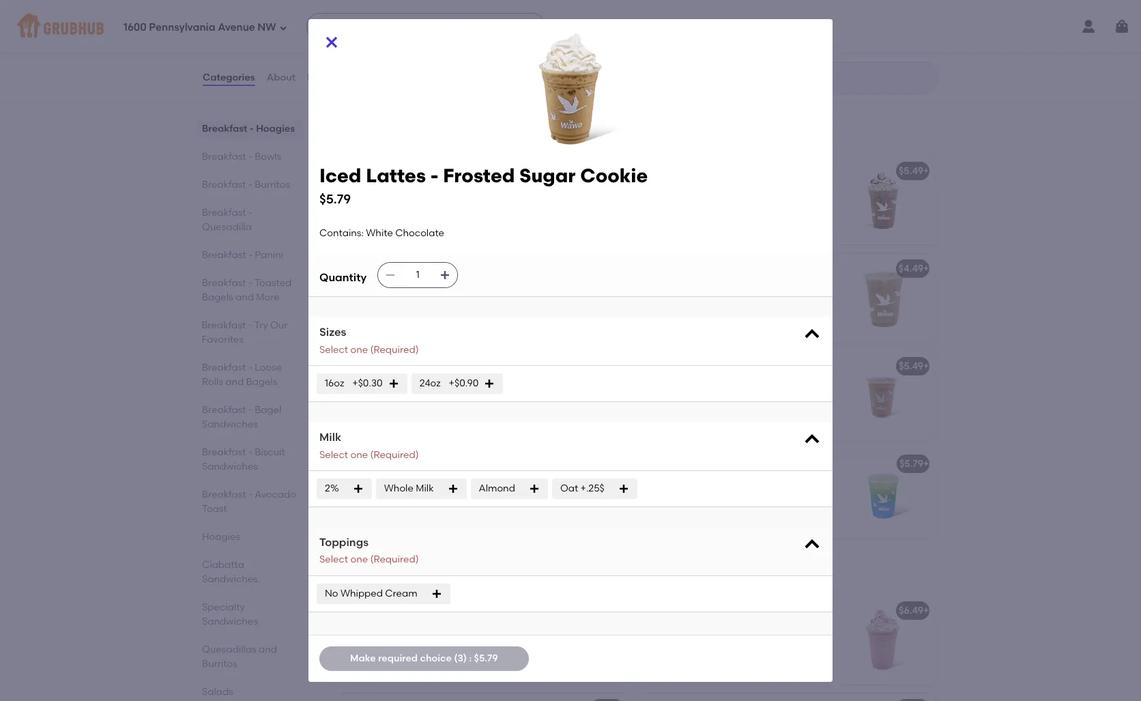 Task type: describe. For each thing, give the bounding box(es) containing it.
breakfast - quesadilla
[[202, 207, 253, 233]]

sandwiches inside "breakfast - bagel sandwiches"
[[202, 418, 258, 430]]

+ for iced lattes - frosted sugar cookie image
[[618, 165, 624, 176]]

breakfast for breakfast - bowls
[[202, 151, 246, 162]]

categories
[[203, 72, 255, 83]]

cookie for iced lattes - frosted sugar cookie $5.79
[[580, 164, 648, 187]]

1600 pennsylvania avenue nw
[[124, 21, 276, 33]]

milk inside milk select one (required)
[[319, 431, 341, 444]]

smoothies - peppermint bark image
[[833, 596, 935, 684]]

nw
[[258, 21, 276, 33]]

mocha for iced coffees - peppermint mocha
[[465, 360, 498, 372]]

whole
[[384, 482, 414, 494]]

one for sizes
[[351, 344, 368, 355]]

mocha for iced lattes - peppermint mocha
[[764, 165, 797, 176]]

hoagies inside tab
[[256, 123, 295, 134]]

breakfast for breakfast - bagel sandwiches
[[202, 404, 246, 416]]

bagel
[[255, 404, 281, 416]]

quesadillas and burritos
[[202, 644, 277, 670]]

favorites
[[202, 334, 244, 345]]

Input item quantity number field
[[403, 263, 433, 288]]

reviews
[[307, 72, 345, 83]]

$5.79 inside iced lattes - frosted sugar cookie $5.79
[[319, 191, 351, 207]]

peppermint inside contains: white chocolate, mint syrup, top with peppermint pcs
[[414, 296, 468, 307]]

cold brews - peppermint bark image
[[833, 351, 935, 440]]

peppermint up whole milk
[[402, 458, 457, 469]]

:
[[469, 653, 472, 664]]

no whipped cream
[[325, 587, 418, 599]]

- inside breakfast - toasted bagels and more
[[248, 277, 253, 289]]

+$0.30
[[352, 377, 383, 389]]

0 horizontal spatial cream
[[385, 587, 418, 599]]

1 horizontal spatial holiday
[[646, 18, 682, 30]]

iced for iced lattes - peppermint mocha
[[646, 165, 666, 176]]

chocolate down iced lattes - frosted sugar cookie
[[416, 184, 465, 196]]

1 horizontal spatial milk
[[416, 482, 434, 494]]

sandwiches inside tab
[[202, 573, 258, 585]]

+ for iced coffees - peppermint mocha image
[[618, 360, 624, 372]]

breakfast - bowls
[[202, 151, 281, 162]]

white for smoothies - peppermint bark
[[692, 624, 720, 635]]

+ for iced lattes - peppermint mocha 'image'
[[924, 165, 929, 176]]

try
[[255, 319, 268, 331]]

holiday blend coffee - holiday blend image
[[833, 9, 935, 98]]

cookies
[[457, 605, 495, 616]]

required
[[378, 653, 418, 664]]

(blue
[[831, 458, 855, 469]]

contains: for iced lattes - peppermint mocha
[[646, 184, 690, 196]]

sugar for iced lattes - frosted sugar cookie
[[439, 165, 467, 176]]

$6.09 + for iced lattes - frosted sugar cookie image
[[593, 165, 624, 176]]

contains: white chocolate, top with peppermint pcs, mint syrup
[[646, 624, 816, 649]]

smoothies
[[646, 605, 695, 616]]

quesadillas and burritos tab
[[202, 642, 298, 671]]

top inside the contains: white chocolate, top with peppermint pcs, mint syrup
[[775, 624, 792, 635]]

$3.89
[[593, 360, 618, 372]]

iced lattes - frosted sugar cookie
[[340, 165, 502, 176]]

bowls
[[255, 151, 281, 162]]

breakfast - hoagies tab
[[202, 122, 298, 136]]

4 sandwiches from the top
[[202, 616, 258, 627]]

whole milk
[[384, 482, 434, 494]]

rolls
[[202, 376, 223, 388]]

specialty
[[202, 601, 245, 613]]

chocolate for cold brews - peppermint mocha
[[387, 477, 436, 489]]

iced lattes - frosted sugar cookie image
[[527, 156, 629, 245]]

make
[[350, 653, 376, 664]]

with inside contains: white chocolate, mint syrup, top with peppermint pcs
[[390, 296, 411, 307]]

chocolate, for -
[[416, 282, 467, 293]]

iced for iced lattes - frosted sugar cookie
[[340, 165, 361, 176]]

breakfast - loose rolls and bagels
[[202, 362, 282, 388]]

$5.49 for contains: chocolate sauce, mint syrup
[[899, 165, 924, 176]]

breakfast - biscuit sandwiches tab
[[202, 445, 298, 474]]

$6.09 + for steamers - peppermint bark image
[[593, 18, 624, 30]]

salads tab
[[202, 685, 298, 699]]

more
[[256, 292, 280, 303]]

contains: for cold brews - peppermint mocha
[[340, 477, 384, 489]]

ciabatta sandwiches
[[202, 559, 258, 585]]

breakfast - burritos tab
[[202, 177, 298, 192]]

$6.49 for "milkshakes - peppermint cookies & cream" image
[[593, 605, 618, 616]]

iced for iced coffees - peppermint mocha
[[340, 360, 361, 372]]

energy
[[697, 458, 730, 469]]

breakfast - bowls tab
[[202, 150, 298, 164]]

peppermint down frozen holiday sips
[[400, 605, 455, 616]]

reviews button
[[307, 53, 346, 102]]

toppings
[[319, 536, 369, 549]]

&
[[497, 605, 505, 616]]

1 vertical spatial contains: white chocolate
[[319, 227, 444, 239]]

lattes for iced lattes - frosted sugar cookie
[[363, 165, 392, 176]]

top inside contains: white chocolate, mint syrup, top with peppermint pcs
[[371, 296, 388, 307]]

sauce for iced coffees - peppermint mocha
[[438, 379, 467, 391]]

iced coffees - peppermint bark
[[340, 263, 487, 274]]

avocado
[[255, 489, 296, 500]]

sizes
[[319, 326, 346, 339]]

white for iced coffees - peppermint bark
[[387, 282, 414, 293]]

vanilla)
[[910, 458, 945, 469]]

mocha for cold brews - peppermint mocha
[[459, 458, 491, 469]]

pcs
[[470, 296, 487, 307]]

$3.89 +
[[593, 360, 624, 372]]

breakfast for breakfast - avocado toast
[[202, 489, 246, 500]]

salads
[[202, 686, 233, 698]]

milk select one (required)
[[319, 431, 419, 460]]

burritos for quesadillas and burritos
[[202, 658, 237, 670]]

peppermint inside the contains: white chocolate, top with peppermint pcs, mint syrup
[[646, 638, 700, 649]]

frozen
[[330, 565, 378, 582]]

milkshakes - peppermint cookies & cream
[[340, 605, 539, 616]]

contains: top with peppermint pcs, white chocolate, mint syrup
[[646, 379, 811, 405]]

main navigation navigation
[[0, 0, 1141, 53]]

+$0.90
[[449, 377, 479, 389]]

winter
[[770, 458, 801, 469]]

white up iced coffees - peppermint bark
[[366, 227, 393, 239]]

categories button
[[202, 53, 256, 102]]

chocolate up iced coffees - peppermint bark
[[395, 227, 444, 239]]

oat
[[560, 482, 578, 494]]

mint inside the contains: white chocolate, top with peppermint pcs, mint syrup
[[723, 638, 744, 649]]

cold for cold brews - peppermint bark
[[646, 360, 668, 372]]

2%
[[325, 482, 339, 494]]

iced for iced coffees - peppermint bark
[[340, 263, 361, 274]]

- inside iced lattes - frosted sugar cookie $5.79
[[431, 164, 439, 187]]

cold brews - peppermint bark
[[646, 360, 787, 372]]

iced coffees - peppermint mocha image
[[527, 351, 629, 440]]

frozen holiday sips
[[330, 565, 471, 582]]

about
[[267, 72, 296, 83]]

drinks
[[732, 458, 761, 469]]

- inside the breakfast - avocado toast
[[248, 489, 253, 500]]

recharger energy drinks - winter blues (blue raspberry, vanilla) image
[[833, 449, 935, 538]]

1600
[[124, 21, 147, 33]]

+ for "milkshakes - peppermint cookies & cream" image
[[618, 605, 624, 616]]

holiday blend coffee - holiday blend button
[[638, 9, 935, 98]]

$5.49 + for contains: top with peppermint pcs, white chocolate, mint syrup
[[899, 360, 929, 372]]

no
[[325, 587, 338, 599]]

contains: chocolate sauce for brews
[[340, 477, 467, 489]]

contains: white chocolate, mint syrup, top with peppermint pcs
[[340, 282, 490, 307]]

breakfast - quesadilla tab
[[202, 205, 298, 234]]

coffees for white
[[363, 263, 399, 274]]

sizes select one (required)
[[319, 326, 419, 355]]

smoothies - peppermint bark
[[646, 605, 783, 616]]

loose
[[255, 362, 282, 373]]

breakfast - avocado toast
[[202, 489, 296, 515]]

cold brews - peppermint mocha
[[340, 458, 491, 469]]

ciabatta
[[202, 559, 244, 571]]

breakfast - bagel sandwiches
[[202, 404, 281, 430]]

peppermint up the contains: white chocolate, top with peppermint pcs, mint syrup
[[704, 605, 759, 616]]

burritos for breakfast - burritos
[[255, 179, 290, 190]]

breakfast - loose rolls and bagels tab
[[202, 360, 298, 389]]

bagels inside breakfast - toasted bagels and more
[[202, 292, 233, 303]]

$5.49 for contains: top with peppermint pcs, white chocolate, mint syrup
[[899, 360, 924, 372]]

iced lattes - frosted sugar cookie $5.79
[[319, 164, 648, 207]]

$6.49 + for "milkshakes - peppermint cookies & cream" image
[[593, 605, 624, 616]]

16oz
[[325, 377, 344, 389]]

iced coffees - peppermint mocha
[[340, 360, 498, 372]]

breakfast - hoagies
[[202, 123, 295, 134]]

contains: up quantity
[[319, 227, 364, 239]]

contains: for iced coffees - peppermint bark
[[340, 282, 384, 293]]

bagels inside breakfast - loose rolls and bagels
[[246, 376, 277, 388]]

$6.49 + for 'smoothies - peppermint bark' image
[[899, 605, 929, 616]]

iced for iced lattes - frosted sugar cookie $5.79
[[319, 164, 361, 187]]

cold for cold brews - peppermint mocha
[[340, 458, 362, 469]]

sandwiches inside breakfast - biscuit sandwiches
[[202, 461, 258, 472]]

mint inside contains: white chocolate, mint syrup, top with peppermint pcs
[[470, 282, 490, 293]]

select for sizes
[[319, 344, 348, 355]]

breakfast - avocado toast tab
[[202, 487, 298, 516]]

peppermint up contains: chocolate sauce, mint syrup
[[707, 165, 762, 176]]

2 horizontal spatial $5.79
[[900, 458, 924, 469]]

syrup for cold brews - peppermint bark
[[751, 393, 777, 405]]



Task type: vqa. For each thing, say whether or not it's contained in the screenshot.
Look
no



Task type: locate. For each thing, give the bounding box(es) containing it.
quantity
[[319, 271, 367, 284]]

syrup inside contains: chocolate sauce, mint syrup
[[646, 198, 672, 210]]

2 vertical spatial mocha
[[459, 458, 491, 469]]

mint down smoothies - peppermint bark
[[723, 638, 744, 649]]

sauce down the cold brews - peppermint mocha
[[438, 477, 467, 489]]

breakfast up toast
[[202, 489, 246, 500]]

$6.09 for steamers - peppermint bark image
[[593, 18, 618, 30]]

brews for top
[[671, 360, 699, 372]]

contains: down smoothies
[[646, 624, 690, 635]]

-
[[387, 18, 391, 30], [747, 18, 751, 30], [250, 123, 254, 134], [248, 151, 253, 162], [431, 164, 439, 187], [395, 165, 399, 176], [701, 165, 705, 176], [248, 179, 253, 190], [248, 207, 253, 218], [248, 249, 253, 261], [402, 263, 406, 274], [248, 277, 253, 289], [248, 319, 253, 331], [402, 360, 406, 372], [701, 360, 705, 372], [248, 362, 253, 373], [248, 404, 253, 416], [248, 446, 253, 458], [395, 458, 399, 469], [763, 458, 768, 469], [248, 489, 253, 500], [393, 605, 397, 616], [697, 605, 701, 616]]

1 horizontal spatial cream
[[507, 605, 539, 616]]

2 contains: chocolate sauce from the top
[[340, 477, 467, 489]]

2 $6.49 + from the left
[[899, 605, 929, 616]]

cream right &
[[507, 605, 539, 616]]

10 breakfast from the top
[[202, 446, 246, 458]]

coffees up +$0.30
[[363, 360, 399, 372]]

$6.09 for iced lattes - frosted sugar cookie image
[[593, 165, 618, 176]]

bagels up favorites
[[202, 292, 233, 303]]

0 horizontal spatial cookie
[[469, 165, 502, 176]]

panini
[[255, 249, 283, 261]]

0 vertical spatial contains: chocolate sauce
[[340, 379, 467, 391]]

0 horizontal spatial top
[[371, 296, 388, 307]]

$6.09 +
[[593, 18, 624, 30], [593, 165, 624, 176]]

contains: down iced lattes - peppermint mocha
[[646, 184, 690, 196]]

select inside sizes select one (required)
[[319, 344, 348, 355]]

0 vertical spatial (required)
[[370, 344, 419, 355]]

choice
[[420, 653, 452, 664]]

2 vertical spatial and
[[259, 644, 277, 655]]

- inside "breakfast - bagel sandwiches"
[[248, 404, 253, 416]]

1 blend from the left
[[684, 18, 711, 30]]

contains: for iced lattes - frosted sugar cookie
[[340, 184, 384, 196]]

breakfast inside breakfast - loose rolls and bagels
[[202, 362, 246, 373]]

pennsylvania
[[149, 21, 215, 33]]

cookie for iced lattes - frosted sugar cookie
[[469, 165, 502, 176]]

milk up 2%
[[319, 431, 341, 444]]

contains: chocolate sauce, mint syrup
[[646, 184, 798, 210]]

select down toppings
[[319, 554, 348, 565]]

- inside the breakfast - quesadilla
[[248, 207, 253, 218]]

1 vertical spatial bagels
[[246, 376, 277, 388]]

1 vertical spatial hoagies
[[202, 531, 240, 543]]

iced coffees - peppermint bark image
[[527, 254, 629, 342]]

6 breakfast from the top
[[202, 277, 246, 289]]

frosted for iced lattes - frosted sugar cookie $5.79
[[443, 164, 515, 187]]

0 horizontal spatial $5.79
[[319, 191, 351, 207]]

breakfast - panini tab
[[202, 248, 298, 262]]

(3)
[[454, 653, 467, 664]]

and for bagels
[[226, 376, 244, 388]]

raspberry,
[[857, 458, 907, 469]]

brews
[[671, 360, 699, 372], [365, 458, 393, 469]]

contains: inside contains: white chocolate, mint syrup, top with peppermint pcs
[[340, 282, 384, 293]]

smoothies - peppermint cookies & cream image
[[833, 693, 935, 701]]

brews up contains: top with peppermint pcs, white chocolate, mint syrup
[[671, 360, 699, 372]]

chocolate, for peppermint
[[722, 624, 773, 635]]

chocolate for iced coffees - peppermint mocha
[[387, 379, 436, 391]]

and left more
[[236, 292, 254, 303]]

blues
[[803, 458, 829, 469]]

chocolate down "iced coffees - peppermint mocha"
[[387, 379, 436, 391]]

syrup for smoothies - peppermint bark
[[746, 638, 772, 649]]

$4.49 +
[[899, 263, 929, 274]]

one inside sizes select one (required)
[[351, 344, 368, 355]]

toast
[[202, 503, 227, 515]]

1 vertical spatial with
[[712, 379, 733, 391]]

(required) for toppings
[[370, 554, 419, 565]]

0 vertical spatial $5.49 +
[[899, 165, 929, 176]]

lattes inside iced lattes - frosted sugar cookie $5.79
[[366, 164, 426, 187]]

coffee
[[713, 18, 745, 30]]

0 vertical spatial burritos
[[255, 179, 290, 190]]

1 contains: chocolate sauce from the top
[[340, 379, 467, 391]]

breakfast up breakfast - bowls in the top of the page
[[202, 123, 247, 134]]

0 vertical spatial and
[[236, 292, 254, 303]]

chocolate, down smoothies - peppermint bark
[[722, 624, 773, 635]]

contains: white chocolate down iced lattes - frosted sugar cookie
[[340, 184, 465, 196]]

1 horizontal spatial brews
[[671, 360, 699, 372]]

0 horizontal spatial blend
[[684, 18, 711, 30]]

2 vertical spatial one
[[351, 554, 368, 565]]

sandwiches down specialty
[[202, 616, 258, 627]]

1 vertical spatial $5.49 +
[[899, 360, 929, 372]]

3 one from the top
[[351, 554, 368, 565]]

breakfast for breakfast - try our favorites
[[202, 319, 246, 331]]

whipped
[[341, 587, 383, 599]]

2 $6.09 from the top
[[593, 165, 618, 176]]

0 horizontal spatial $6.49
[[593, 605, 618, 616]]

1 horizontal spatial $5.79
[[474, 653, 498, 664]]

0 vertical spatial cream
[[385, 587, 418, 599]]

3 (required) from the top
[[370, 554, 419, 565]]

sandwiches
[[202, 418, 258, 430], [202, 461, 258, 472], [202, 573, 258, 585], [202, 616, 258, 627]]

hoagies up bowls
[[256, 123, 295, 134]]

1 vertical spatial $5.79
[[900, 458, 924, 469]]

+
[[618, 18, 624, 30], [618, 165, 624, 176], [924, 165, 929, 176], [924, 263, 929, 274], [618, 360, 624, 372], [924, 360, 929, 372], [924, 458, 929, 469], [618, 605, 624, 616], [924, 605, 929, 616]]

breakfast for breakfast - panini
[[202, 249, 246, 261]]

biscuit
[[255, 446, 285, 458]]

steamers - peppermint bark image
[[527, 9, 629, 98]]

1 vertical spatial mocha
[[465, 360, 498, 372]]

(required) inside sizes select one (required)
[[370, 344, 419, 355]]

2 $5.49 + from the top
[[899, 360, 929, 372]]

syrup inside the contains: white chocolate, top with peppermint pcs, mint syrup
[[746, 638, 772, 649]]

select for milk
[[319, 449, 348, 460]]

1 vertical spatial select
[[319, 449, 348, 460]]

iced lattes - peppermint mocha image
[[833, 156, 935, 245]]

breakfast down quesadilla
[[202, 249, 246, 261]]

syrup inside contains: top with peppermint pcs, white chocolate, mint syrup
[[751, 393, 777, 405]]

breakfast up quesadilla
[[202, 207, 246, 218]]

our
[[271, 319, 288, 331]]

contains: for iced coffees - peppermint mocha
[[340, 379, 384, 391]]

8 breakfast from the top
[[202, 362, 246, 373]]

breakfast
[[202, 123, 247, 134], [202, 151, 246, 162], [202, 179, 246, 190], [202, 207, 246, 218], [202, 249, 246, 261], [202, 277, 246, 289], [202, 319, 246, 331], [202, 362, 246, 373], [202, 404, 246, 416], [202, 446, 246, 458], [202, 489, 246, 500]]

2 select from the top
[[319, 449, 348, 460]]

2 $6.49 from the left
[[899, 605, 924, 616]]

1 vertical spatial sauce
[[438, 477, 467, 489]]

white down iced coffees - peppermint bark
[[387, 282, 414, 293]]

pcs, inside the contains: white chocolate, top with peppermint pcs, mint syrup
[[703, 638, 721, 649]]

- inside breakfast - biscuit sandwiches
[[248, 446, 253, 458]]

breakfast for breakfast - biscuit sandwiches
[[202, 446, 246, 458]]

chocolate, down cold brews - peppermint bark
[[675, 393, 727, 405]]

2 sandwiches from the top
[[202, 461, 258, 472]]

breakfast up breakfast - burritos
[[202, 151, 246, 162]]

sandwiches down ciabatta
[[202, 573, 258, 585]]

one inside "toppings select one (required)"
[[351, 554, 368, 565]]

2 (required) from the top
[[370, 449, 419, 460]]

- inside button
[[747, 18, 751, 30]]

peppermint down smoothies
[[646, 638, 700, 649]]

milkshakes
[[340, 605, 391, 616]]

+ for cold brews - peppermint bark image
[[924, 360, 929, 372]]

steamers - peppermint bark
[[340, 18, 472, 30]]

2 coffees from the top
[[363, 360, 399, 372]]

- inside breakfast - try our favorites
[[248, 319, 253, 331]]

1 vertical spatial burritos
[[202, 658, 237, 670]]

with
[[390, 296, 411, 307], [712, 379, 733, 391], [795, 624, 816, 635]]

with inside contains: top with peppermint pcs, white chocolate, mint syrup
[[712, 379, 733, 391]]

(required) for sizes
[[370, 344, 419, 355]]

select inside "toppings select one (required)"
[[319, 554, 348, 565]]

3 select from the top
[[319, 554, 348, 565]]

0 vertical spatial bagels
[[202, 292, 233, 303]]

lattes for iced lattes - frosted sugar cookie $5.79
[[366, 164, 426, 187]]

chocolate, inside contains: top with peppermint pcs, white chocolate, mint syrup
[[675, 393, 727, 405]]

1 horizontal spatial sugar
[[520, 164, 576, 187]]

mint right sauce,
[[778, 184, 798, 196]]

recharger energy drinks - winter blues (blue raspberry, vanilla)
[[646, 458, 945, 469]]

(required) up "iced coffees - peppermint mocha"
[[370, 344, 419, 355]]

breakfast up favorites
[[202, 319, 246, 331]]

1 vertical spatial one
[[351, 449, 368, 460]]

contains: inside contains: top with peppermint pcs, white chocolate, mint syrup
[[646, 379, 690, 391]]

1 vertical spatial $5.49
[[899, 360, 924, 372]]

1 vertical spatial contains: chocolate sauce
[[340, 477, 467, 489]]

sugar inside iced lattes - frosted sugar cookie $5.79
[[520, 164, 576, 187]]

breakfast for breakfast - toasted bagels and more
[[202, 277, 246, 289]]

0 vertical spatial $6.09 +
[[593, 18, 624, 30]]

2 one from the top
[[351, 449, 368, 460]]

2 vertical spatial top
[[775, 624, 792, 635]]

contains: chocolate sauce for coffees
[[340, 379, 467, 391]]

$6.49 +
[[593, 605, 624, 616], [899, 605, 929, 616]]

top inside contains: top with peppermint pcs, white chocolate, mint syrup
[[692, 379, 709, 391]]

1 $6.49 from the left
[[593, 605, 618, 616]]

white down iced lattes - frosted sugar cookie
[[387, 184, 414, 196]]

0 vertical spatial sauce
[[438, 379, 467, 391]]

contains: chocolate sauce down the cold brews - peppermint mocha
[[340, 477, 467, 489]]

2 horizontal spatial top
[[775, 624, 792, 635]]

$6.49 for 'smoothies - peppermint bark' image
[[899, 605, 924, 616]]

brews up whole
[[365, 458, 393, 469]]

brews for chocolate
[[365, 458, 393, 469]]

ciabatta sandwiches tab
[[202, 558, 298, 586]]

3 sandwiches from the top
[[202, 573, 258, 585]]

chocolate, inside contains: white chocolate, mint syrup, top with peppermint pcs
[[416, 282, 467, 293]]

1 horizontal spatial burritos
[[255, 179, 290, 190]]

peppermint down 'input item quantity' number field
[[414, 296, 468, 307]]

(required) for milk
[[370, 449, 419, 460]]

$5.49 + for contains: chocolate sauce, mint syrup
[[899, 165, 929, 176]]

chocolate, inside the contains: white chocolate, top with peppermint pcs, mint syrup
[[722, 624, 773, 635]]

11 breakfast from the top
[[202, 489, 246, 500]]

about button
[[266, 53, 296, 102]]

0 vertical spatial syrup
[[646, 198, 672, 210]]

breakfast - bagel sandwiches tab
[[202, 403, 298, 431]]

one for milk
[[351, 449, 368, 460]]

1 breakfast from the top
[[202, 123, 247, 134]]

oat +.25$
[[560, 482, 605, 494]]

1 (required) from the top
[[370, 344, 419, 355]]

0 horizontal spatial bagels
[[202, 292, 233, 303]]

24oz
[[420, 377, 441, 389]]

0 horizontal spatial holiday
[[382, 565, 438, 582]]

coffees
[[363, 263, 399, 274], [363, 360, 399, 372]]

(required) up 'no whipped cream'
[[370, 554, 419, 565]]

peppermint down cold brews - peppermint bark
[[735, 379, 790, 391]]

1 vertical spatial pcs,
[[703, 638, 721, 649]]

1 one from the top
[[351, 344, 368, 355]]

chocolate
[[416, 184, 465, 196], [692, 184, 741, 196], [395, 227, 444, 239], [387, 379, 436, 391], [387, 477, 436, 489]]

almond
[[479, 482, 515, 494]]

hoagies
[[256, 123, 295, 134], [202, 531, 240, 543]]

one inside milk select one (required)
[[351, 449, 368, 460]]

pcs,
[[792, 379, 811, 391], [703, 638, 721, 649]]

0 vertical spatial cold
[[646, 360, 668, 372]]

1 horizontal spatial bagels
[[246, 376, 277, 388]]

and
[[236, 292, 254, 303], [226, 376, 244, 388], [259, 644, 277, 655]]

chocolate down the cold brews - peppermint mocha
[[387, 477, 436, 489]]

sandwiches up breakfast - biscuit sandwiches
[[202, 418, 258, 430]]

0 horizontal spatial cold
[[340, 458, 362, 469]]

contains: inside contains: chocolate sauce, mint syrup
[[646, 184, 690, 196]]

blend
[[684, 18, 711, 30], [792, 18, 819, 30]]

0 vertical spatial brews
[[671, 360, 699, 372]]

1 vertical spatial and
[[226, 376, 244, 388]]

breakfast inside breakfast - toasted bagels and more
[[202, 277, 246, 289]]

iced coffees - frosted sugar cookie image
[[833, 254, 935, 342]]

mint down cold brews - peppermint bark
[[729, 393, 749, 405]]

4 breakfast from the top
[[202, 207, 246, 218]]

chocolate inside contains: chocolate sauce, mint syrup
[[692, 184, 741, 196]]

breakfast inside the breakfast - quesadilla
[[202, 207, 246, 218]]

1 horizontal spatial pcs,
[[792, 379, 811, 391]]

peppermint up contains: top with peppermint pcs, white chocolate, mint syrup
[[707, 360, 763, 372]]

2 $6.09 + from the top
[[593, 165, 624, 176]]

breakfast - try our favorites
[[202, 319, 288, 345]]

sauce,
[[744, 184, 775, 196]]

3 breakfast from the top
[[202, 179, 246, 190]]

sandwiches up the breakfast - avocado toast
[[202, 461, 258, 472]]

7 breakfast from the top
[[202, 319, 246, 331]]

iced inside iced lattes - frosted sugar cookie $5.79
[[319, 164, 361, 187]]

breakfast down breakfast - bowls in the top of the page
[[202, 179, 246, 190]]

1 $6.49 + from the left
[[593, 605, 624, 616]]

holiday right coffee
[[754, 18, 790, 30]]

svg image
[[316, 21, 327, 32], [279, 24, 287, 32], [440, 270, 451, 281], [388, 378, 399, 389], [353, 483, 364, 494], [529, 483, 540, 494], [618, 483, 629, 494], [803, 535, 822, 554], [431, 588, 442, 599]]

0 horizontal spatial sugar
[[439, 165, 467, 176]]

breakfast - burritos
[[202, 179, 290, 190]]

1 sandwiches from the top
[[202, 418, 258, 430]]

1 vertical spatial syrup
[[751, 393, 777, 405]]

breakfast - panini
[[202, 249, 283, 261]]

breakfast down "breakfast - bagel sandwiches"
[[202, 446, 246, 458]]

cold brews - peppermint mocha image
[[527, 449, 629, 538]]

recharger
[[646, 458, 695, 469]]

frosted for iced lattes - frosted sugar cookie
[[401, 165, 436, 176]]

9 breakfast from the top
[[202, 404, 246, 416]]

1 vertical spatial $6.09 +
[[593, 165, 624, 176]]

white inside contains: white chocolate, mint syrup, top with peppermint pcs
[[387, 282, 414, 293]]

breakfast down rolls
[[202, 404, 246, 416]]

+ for 'smoothies - peppermint bark' image
[[924, 605, 929, 616]]

1 horizontal spatial frosted
[[443, 164, 515, 187]]

svg image
[[1114, 18, 1131, 35], [324, 34, 340, 51], [385, 270, 396, 281], [803, 325, 822, 344], [484, 378, 495, 389], [803, 430, 822, 449], [448, 483, 458, 494]]

2 vertical spatial with
[[795, 624, 816, 635]]

contains: for smoothies - peppermint bark
[[646, 624, 690, 635]]

white up the recharger
[[646, 393, 673, 405]]

1 sauce from the top
[[438, 379, 467, 391]]

0 horizontal spatial frosted
[[401, 165, 436, 176]]

burritos inside "quesadillas and burritos"
[[202, 658, 237, 670]]

contains: white chocolate up iced coffees - peppermint bark
[[319, 227, 444, 239]]

0 horizontal spatial brews
[[365, 458, 393, 469]]

mocha up sauce,
[[764, 165, 797, 176]]

0 vertical spatial $5.49
[[899, 165, 924, 176]]

1 vertical spatial $6.09
[[593, 165, 618, 176]]

1 horizontal spatial blend
[[792, 18, 819, 30]]

1 horizontal spatial with
[[712, 379, 733, 391]]

0 horizontal spatial pcs,
[[703, 638, 721, 649]]

mint inside contains: chocolate sauce, mint syrup
[[778, 184, 798, 196]]

2 vertical spatial syrup
[[746, 638, 772, 649]]

mocha up almond
[[459, 458, 491, 469]]

0 vertical spatial mocha
[[764, 165, 797, 176]]

0 vertical spatial contains: white chocolate
[[340, 184, 465, 196]]

0 vertical spatial $6.09
[[593, 18, 618, 30]]

5 breakfast from the top
[[202, 249, 246, 261]]

1 vertical spatial (required)
[[370, 449, 419, 460]]

2 sauce from the top
[[438, 477, 467, 489]]

steamers
[[340, 18, 385, 30]]

select down sizes
[[319, 344, 348, 355]]

specialty sandwiches
[[202, 601, 258, 627]]

sips
[[441, 565, 471, 582]]

bark
[[451, 18, 472, 30], [465, 263, 487, 274], [765, 360, 787, 372], [761, 605, 783, 616]]

1 horizontal spatial top
[[692, 379, 709, 391]]

breakfast - biscuit sandwiches
[[202, 446, 285, 472]]

0 horizontal spatial hoagies
[[202, 531, 240, 543]]

coffees left 'input item quantity' number field
[[363, 263, 399, 274]]

0 horizontal spatial $6.49 +
[[593, 605, 624, 616]]

mint
[[778, 184, 798, 196], [470, 282, 490, 293], [729, 393, 749, 405], [723, 638, 744, 649]]

peppermint up contains: white chocolate, mint syrup, top with peppermint pcs
[[408, 263, 463, 274]]

milk right whole
[[416, 482, 434, 494]]

hoagies inside "tab"
[[202, 531, 240, 543]]

0 vertical spatial one
[[351, 344, 368, 355]]

(required) inside "toppings select one (required)"
[[370, 554, 419, 565]]

one for toppings
[[351, 554, 368, 565]]

contains: for cold brews - peppermint bark
[[646, 379, 690, 391]]

1 horizontal spatial cold
[[646, 360, 668, 372]]

2 $5.49 from the top
[[899, 360, 924, 372]]

1 horizontal spatial $6.49
[[899, 605, 924, 616]]

svg image inside main navigation navigation
[[1114, 18, 1131, 35]]

$4.49
[[899, 263, 924, 274]]

hoagies up ciabatta
[[202, 531, 240, 543]]

quesadilla
[[202, 221, 252, 233]]

1 horizontal spatial cookie
[[580, 164, 648, 187]]

coffees for chocolate
[[363, 360, 399, 372]]

hoagies tab
[[202, 530, 298, 544]]

chocolate for iced lattes - peppermint mocha
[[692, 184, 741, 196]]

chocolate, down iced coffees - peppermint bark
[[416, 282, 467, 293]]

contains: up the syrup,
[[340, 282, 384, 293]]

burritos down quesadillas
[[202, 658, 237, 670]]

0 vertical spatial select
[[319, 344, 348, 355]]

and right quesadillas
[[259, 644, 277, 655]]

+ for the iced coffees - frosted sugar cookie image
[[924, 263, 929, 274]]

white for iced lattes - frosted sugar cookie
[[387, 184, 414, 196]]

sauce
[[438, 379, 467, 391], [438, 477, 467, 489]]

breakfast up rolls
[[202, 362, 246, 373]]

1 vertical spatial top
[[692, 379, 709, 391]]

0 vertical spatial milk
[[319, 431, 341, 444]]

white down smoothies - peppermint bark
[[692, 624, 720, 635]]

$6.49
[[593, 605, 618, 616], [899, 605, 924, 616]]

breakfast - toasted bagels and more tab
[[202, 276, 298, 304]]

1 coffees from the top
[[363, 263, 399, 274]]

1 horizontal spatial $6.49 +
[[899, 605, 929, 616]]

mint inside contains: top with peppermint pcs, white chocolate, mint syrup
[[729, 393, 749, 405]]

and inside "quesadillas and burritos"
[[259, 644, 277, 655]]

breakfast inside the breakfast - avocado toast
[[202, 489, 246, 500]]

breakfast inside "breakfast - bagel sandwiches"
[[202, 404, 246, 416]]

0 horizontal spatial burritos
[[202, 658, 237, 670]]

with inside the contains: white chocolate, top with peppermint pcs, mint syrup
[[795, 624, 816, 635]]

peppermint right steamers
[[393, 18, 448, 30]]

1 $5.49 + from the top
[[899, 165, 929, 176]]

holiday up 'no whipped cream'
[[382, 565, 438, 582]]

contains: down sizes select one (required)
[[340, 379, 384, 391]]

quesadillas
[[202, 644, 256, 655]]

cookie inside iced lattes - frosted sugar cookie $5.79
[[580, 164, 648, 187]]

0 horizontal spatial with
[[390, 296, 411, 307]]

0 vertical spatial with
[[390, 296, 411, 307]]

contains: down cold brews - peppermint bark
[[646, 379, 690, 391]]

smoothies - frosted sugar cookie image
[[527, 693, 629, 701]]

cream down frozen holiday sips
[[385, 587, 418, 599]]

milkshakes - peppermint cookies & cream image
[[527, 596, 629, 684]]

lattes for iced lattes - peppermint mocha
[[669, 165, 698, 176]]

0 horizontal spatial milk
[[319, 431, 341, 444]]

mocha
[[764, 165, 797, 176], [465, 360, 498, 372], [459, 458, 491, 469]]

specialty sandwiches tab
[[202, 600, 298, 629]]

1 vertical spatial chocolate,
[[675, 393, 727, 405]]

mint up pcs
[[470, 282, 490, 293]]

2 vertical spatial select
[[319, 554, 348, 565]]

sauce down "iced coffees - peppermint mocha"
[[438, 379, 467, 391]]

1 select from the top
[[319, 344, 348, 355]]

+ for recharger energy drinks - winter blues (blue raspberry, vanilla) image
[[924, 458, 929, 469]]

0 vertical spatial top
[[371, 296, 388, 307]]

holiday left coffee
[[646, 18, 682, 30]]

holiday
[[646, 18, 682, 30], [754, 18, 790, 30], [382, 565, 438, 582]]

2 vertical spatial $5.79
[[474, 653, 498, 664]]

sugar for iced lattes - frosted sugar cookie $5.79
[[520, 164, 576, 187]]

1 vertical spatial cream
[[507, 605, 539, 616]]

bagels down loose
[[246, 376, 277, 388]]

mocha up the +$0.90 at bottom
[[465, 360, 498, 372]]

iced lattes - peppermint mocha
[[646, 165, 797, 176]]

breakfast inside breakfast - try our favorites
[[202, 319, 246, 331]]

contains: inside the contains: white chocolate, top with peppermint pcs, mint syrup
[[646, 624, 690, 635]]

breakfast - try our favorites tab
[[202, 318, 298, 347]]

breakfast inside breakfast - biscuit sandwiches
[[202, 446, 246, 458]]

frosted inside iced lattes - frosted sugar cookie $5.79
[[443, 164, 515, 187]]

$5.79 +
[[900, 458, 929, 469]]

burritos down bowls
[[255, 179, 290, 190]]

sauce for cold brews - peppermint mocha
[[438, 477, 467, 489]]

1 vertical spatial coffees
[[363, 360, 399, 372]]

and for more
[[236, 292, 254, 303]]

sugar
[[520, 164, 576, 187], [439, 165, 467, 176]]

+ for steamers - peppermint bark image
[[618, 18, 624, 30]]

breakfast for breakfast - loose rolls and bagels
[[202, 362, 246, 373]]

(required) up whole
[[370, 449, 419, 460]]

$5.79
[[319, 191, 351, 207], [900, 458, 924, 469], [474, 653, 498, 664]]

- inside breakfast - loose rolls and bagels
[[248, 362, 253, 373]]

holiday blend coffee - holiday blend
[[646, 18, 819, 30]]

breakfast for breakfast - hoagies
[[202, 123, 247, 134]]

contains: chocolate sauce down "iced coffees - peppermint mocha"
[[340, 379, 467, 391]]

1 vertical spatial milk
[[416, 482, 434, 494]]

2 vertical spatial (required)
[[370, 554, 419, 565]]

(required) inside milk select one (required)
[[370, 449, 419, 460]]

and inside breakfast - loose rolls and bagels
[[226, 376, 244, 388]]

0 vertical spatial pcs,
[[792, 379, 811, 391]]

1 $5.49 from the top
[[899, 165, 924, 176]]

2 horizontal spatial holiday
[[754, 18, 790, 30]]

1 $6.09 from the top
[[593, 18, 618, 30]]

peppermint up 24oz
[[408, 360, 463, 372]]

select for toppings
[[319, 554, 348, 565]]

+.25$
[[581, 482, 605, 494]]

breakfast for breakfast - quesadilla
[[202, 207, 246, 218]]

2 horizontal spatial with
[[795, 624, 816, 635]]

contains: white chocolate
[[340, 184, 465, 196], [319, 227, 444, 239]]

frosted
[[443, 164, 515, 187], [401, 165, 436, 176]]

and inside breakfast - toasted bagels and more
[[236, 292, 254, 303]]

0 vertical spatial $5.79
[[319, 191, 351, 207]]

bagels
[[202, 292, 233, 303], [246, 376, 277, 388]]

toasted
[[255, 277, 292, 289]]

1 vertical spatial brews
[[365, 458, 393, 469]]

0 vertical spatial coffees
[[363, 263, 399, 274]]

white inside contains: top with peppermint pcs, white chocolate, mint syrup
[[646, 393, 673, 405]]

breakfast down "breakfast - panini"
[[202, 277, 246, 289]]

cold
[[646, 360, 668, 372], [340, 458, 362, 469]]

1 horizontal spatial hoagies
[[256, 123, 295, 134]]

breakfast for breakfast - burritos
[[202, 179, 246, 190]]

burritos
[[255, 179, 290, 190], [202, 658, 237, 670]]

pcs, inside contains: top with peppermint pcs, white chocolate, mint syrup
[[792, 379, 811, 391]]

contains: down iced lattes - frosted sugar cookie
[[340, 184, 384, 196]]

select inside milk select one (required)
[[319, 449, 348, 460]]

cookie
[[580, 164, 648, 187], [469, 165, 502, 176]]

select up 2%
[[319, 449, 348, 460]]

white inside the contains: white chocolate, top with peppermint pcs, mint syrup
[[692, 624, 720, 635]]

and right rolls
[[226, 376, 244, 388]]

2 blend from the left
[[792, 18, 819, 30]]

chocolate down iced lattes - peppermint mocha
[[692, 184, 741, 196]]

contains: right 2%
[[340, 477, 384, 489]]

1 $6.09 + from the top
[[593, 18, 624, 30]]

0 vertical spatial hoagies
[[256, 123, 295, 134]]

2 vertical spatial chocolate,
[[722, 624, 773, 635]]

peppermint inside contains: top with peppermint pcs, white chocolate, mint syrup
[[735, 379, 790, 391]]

make required choice (3) : $5.79
[[350, 653, 498, 664]]

2 breakfast from the top
[[202, 151, 246, 162]]



